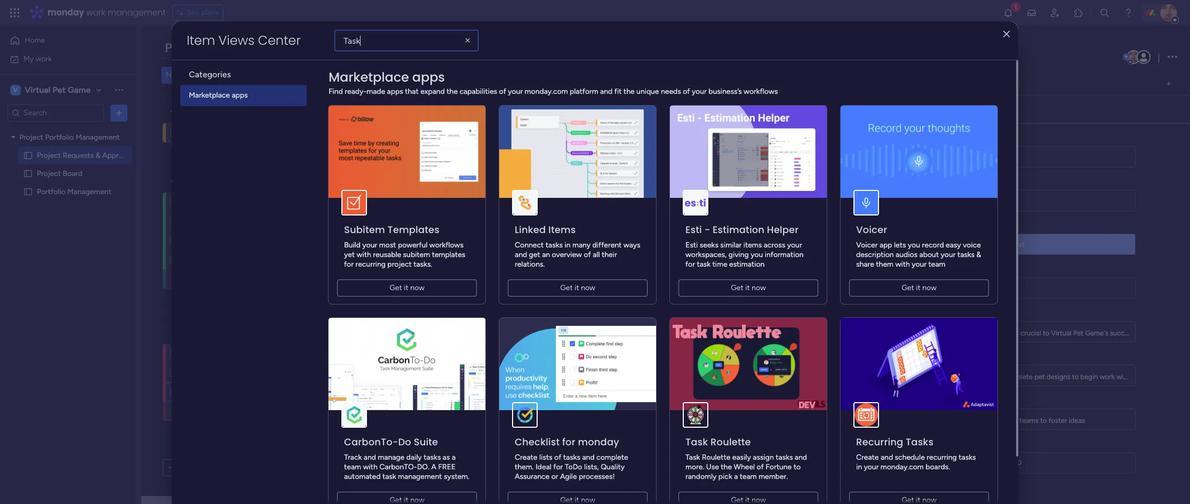 Task type: vqa. For each thing, say whether or not it's contained in the screenshot.


Task type: locate. For each thing, give the bounding box(es) containing it.
1 vertical spatial design
[[688, 389, 709, 397]]

1 horizontal spatial &
[[271, 39, 280, 57]]

4 get it now button from the left
[[849, 280, 989, 297]]

a up add widget
[[863, 51, 870, 64]]

regarding
[[840, 370, 870, 378]]

tasks. inside subitem templates build your most powerful workflows yet with reusable subitem templates for recurring project tasks.
[[413, 260, 432, 269]]

sep 14, 2021
[[452, 218, 491, 226]]

request right its
[[999, 240, 1025, 249]]

tasks inside voicer voicer app lets you record easy voice description audios about your tasks & share them with your team
[[957, 250, 975, 259]]

0 horizontal spatial time
[[526, 370, 539, 378]]

to inside task roulette task roulette easily assign tasks and more. use the wheel of fortune to randomly pick a team member.
[[794, 462, 801, 472]]

positioning
[[888, 257, 923, 265]]

2 get from the left
[[560, 283, 573, 292]]

list box containing project portfolio management
[[0, 126, 136, 345]]

4 now from the left
[[922, 283, 937, 292]]

Executive summary field
[[554, 127, 624, 138], [554, 197, 624, 208], [554, 348, 624, 360]]

0 horizontal spatial monday
[[47, 6, 84, 19]]

1 get it now from the left
[[389, 283, 425, 292]]

management down the board
[[67, 187, 111, 196]]

tasks inside task roulette task roulette easily assign tasks and more. use the wheel of fortune to randomly pick a team member.
[[776, 453, 793, 462]]

with inside the carbonto-do suite track and manage daily tasks as a team with carbonto-do. a free automated task management system.
[[363, 462, 378, 472]]

1 horizontal spatial administrative
[[1088, 237, 1131, 245]]

marketplace for marketplace apps find ready-made apps that expand the capabilities of your monday.com platform and fit the unique needs of your business's workflows
[[329, 68, 409, 86]]

0 horizontal spatial roster
[[585, 389, 603, 397]]

1 vertical spatial centralized
[[713, 237, 747, 245]]

0 vertical spatial platform
[[570, 87, 598, 96]]

will left have
[[1166, 219, 1177, 227]]

1 executive summary field from the top
[[554, 127, 624, 138]]

0 vertical spatial begin
[[1080, 373, 1098, 381]]

consulting
[[913, 237, 947, 245]]

items
[[743, 241, 762, 250]]

anticipated outcomes field for request status
[[709, 127, 790, 138]]

categories list box
[[180, 60, 315, 106]]

relations.
[[515, 260, 545, 269]]

0 horizontal spatial create
[[515, 453, 537, 462]]

item views center
[[187, 31, 301, 49]]

1 vertical spatial public board image
[[23, 168, 33, 178]]

workflows right the business's
[[744, 87, 778, 96]]

fortune
[[766, 462, 792, 472]]

worthwhile up career in the bottom of the page
[[911, 329, 945, 337]]

1 it from the left
[[404, 283, 408, 292]]

3 executive summary field from the top
[[554, 348, 624, 360]]

the down themselves
[[675, 389, 686, 397]]

dialog
[[172, 21, 1018, 504]]

0 vertical spatial pets
[[999, 329, 1012, 337]]

get it now button for lets
[[849, 280, 989, 297]]

3 now from the left
[[752, 283, 766, 292]]

requests for the project requests form button on the top left
[[435, 42, 466, 51]]

tasks. left the 'de-'
[[1065, 219, 1082, 227]]

project requests & approvals
[[165, 39, 346, 57], [37, 151, 136, 160]]

4 it from the left
[[916, 283, 921, 292]]

3 request status field from the top
[[362, 348, 416, 360]]

2 public board image from the top
[[23, 168, 33, 178]]

tasks. down subitem
[[413, 260, 432, 269]]

1 vertical spatial time
[[526, 370, 539, 378]]

for down workspaces,
[[685, 260, 695, 269]]

needs inside marketplace apps find ready-made apps that expand the capabilities of your monday.com platform and fit the unique needs of your business's workflows
[[661, 87, 681, 96]]

1 horizontal spatial crucial
[[1021, 329, 1041, 337]]

1 horizontal spatial game's
[[1085, 329, 1108, 337]]

associated
[[841, 219, 875, 227]]

Search field
[[248, 68, 280, 83]]

get it now button for helper
[[679, 280, 818, 297]]

anticipated outcomes
[[711, 128, 787, 137], [711, 198, 787, 207], [711, 349, 787, 358], [873, 353, 949, 362]]

list box
[[0, 126, 136, 345]]

0 vertical spatial roster
[[947, 329, 965, 337]]

get it now
[[389, 283, 425, 292], [560, 283, 595, 292], [731, 283, 766, 292], [902, 283, 937, 292]]

public board image
[[23, 186, 33, 197]]

search everything image
[[1099, 7, 1110, 18]]

1 horizontal spatial time
[[712, 260, 727, 269]]

monday work management
[[47, 6, 166, 19]]

1 vertical spatial three
[[773, 389, 789, 397]]

1 horizontal spatial creating a worthwhile roster of lovable pets is crucial to virtual pet game's success
[[877, 329, 1135, 337]]

get it now button for your
[[337, 280, 477, 297]]

date for request status's request date field
[[473, 198, 489, 207]]

carbonto-do suite track and manage daily tasks as a team with carbonto-do. a free automated task management system.
[[344, 435, 470, 481]]

date for 3rd request date field from the top of the page
[[473, 349, 489, 358]]

0 horizontal spatial marketplace
[[189, 91, 230, 100]]

get it now for helper
[[731, 283, 766, 292]]

a
[[863, 51, 870, 64], [904, 152, 908, 162], [708, 237, 711, 245], [1171, 237, 1175, 245], [539, 257, 543, 265], [905, 329, 909, 337], [543, 389, 547, 397], [452, 453, 456, 462], [734, 472, 738, 481]]

east
[[1049, 257, 1062, 265]]

your up 'information'
[[787, 241, 802, 250]]

summary for executive summary field corresponding to anticipated outcomes
[[591, 198, 622, 207]]

approvals inside field
[[283, 39, 346, 57]]

2 request date field from the top
[[441, 197, 492, 208]]

tasks inside recurring tasks create and schedule recurring tasks in your monday.com boards.
[[959, 453, 976, 462]]

web-
[[749, 237, 765, 245]]

0 horizontal spatial as
[[443, 453, 450, 462]]

approvals up the 'person'
[[283, 39, 346, 57]]

new inside button
[[166, 70, 182, 79]]

0 vertical spatial request status field
[[362, 127, 416, 138]]

subitem templates build your most powerful workflows yet with reusable subitem templates for recurring project tasks.
[[344, 223, 465, 269]]

recurring inside subitem templates build your most powerful workflows yet with reusable subitem templates for recurring project tasks.
[[355, 260, 386, 269]]

get down the overview
[[560, 283, 573, 292]]

teams
[[1019, 417, 1039, 425]]

1 vertical spatial marketplace
[[189, 91, 230, 100]]

checklist
[[515, 435, 560, 449]]

nov 9, 2021
[[453, 369, 490, 377]]

2 voicer from the top
[[856, 241, 878, 250]]

2021 right 15,
[[476, 237, 491, 245]]

2 initiator field from the top
[[310, 197, 341, 208]]

career
[[904, 370, 924, 378]]

create inside recurring tasks create and schedule recurring tasks in your monday.com boards.
[[856, 453, 879, 462]]

that inside marketplace apps find ready-made apps that expand the capabilities of your monday.com platform and fit the unique needs of your business's workflows
[[405, 87, 419, 96]]

carbonto-
[[379, 462, 417, 472]]

0 horizontal spatial apps
[[232, 91, 248, 100]]

0 vertical spatial 21
[[1007, 285, 1014, 293]]

2 executive summary field from the top
[[554, 197, 624, 208]]

0 vertical spatial needs
[[661, 87, 681, 96]]

a right do.
[[431, 462, 436, 472]]

1 vertical spatial tasks.
[[413, 260, 432, 269]]

workflows inside marketplace apps find ready-made apps that expand the capabilities of your monday.com platform and fit the unique needs of your business's workflows
[[744, 87, 778, 96]]

Request Date field
[[441, 127, 492, 138], [441, 197, 492, 208], [441, 348, 492, 360]]

column information image for third "initiator" field from the bottom of the page
[[344, 128, 353, 137]]

payroll
[[1025, 237, 1045, 245]]

1 horizontal spatial 21
[[1007, 285, 1014, 293]]

virtual inside field
[[872, 51, 903, 64]]

project down -
[[688, 237, 711, 245]]

project up sort
[[409, 42, 433, 51]]

and inside the carbonto-do suite track and manage daily tasks as a team with carbonto-do. a free automated task management system.
[[364, 453, 376, 462]]

option
[[0, 127, 136, 130]]

time
[[712, 260, 727, 269], [526, 370, 539, 378]]

project inside field
[[165, 39, 207, 57]]

approved down most
[[380, 255, 412, 264]]

1 task from the top
[[685, 435, 708, 449]]

requests inside button
[[435, 42, 466, 51]]

dialog containing item views center
[[172, 21, 1018, 504]]

give
[[911, 105, 926, 114]]

member.
[[759, 472, 788, 481]]

1 request status field from the top
[[362, 127, 416, 138]]

0 horizontal spatial 21
[[475, 388, 482, 396]]

and down the carbonto- in the bottom left of the page
[[364, 453, 376, 462]]

the inside task roulette task roulette easily assign tasks and more. use the wheel of fortune to randomly pick a team member.
[[721, 462, 732, 472]]

2 request status field from the top
[[362, 197, 416, 208]]

platform left fit
[[570, 87, 598, 96]]

and right jobs
[[875, 257, 887, 265]]

project left the board
[[37, 169, 61, 178]]

-
[[704, 223, 710, 236]]

anticipated outcomes field up measures,
[[709, 197, 790, 208]]

0 vertical spatial that
[[405, 87, 419, 96]]

yet
[[344, 250, 355, 259]]

1 vertical spatial monday.com
[[881, 462, 924, 472]]

now
[[410, 283, 425, 292], [581, 283, 595, 292], [752, 283, 766, 292], [922, 283, 937, 292]]

pick
[[718, 472, 732, 481]]

item
[[187, 31, 215, 49]]

anticipated outcomes for "anticipated outcomes" field related to request status
[[711, 128, 787, 137]]

quality
[[601, 462, 625, 472]]

summary for request status executive summary field
[[591, 128, 622, 137]]

as inside the carbonto-do suite track and manage daily tasks as a team with carbonto-do. a free automated task management system.
[[443, 453, 450, 462]]

nov 21 down employee at the right of the page
[[993, 285, 1014, 293]]

initiator for third "initiator" field from the bottom of the page
[[313, 128, 339, 137]]

1 anticipated outcomes field from the top
[[709, 127, 790, 138]]

get down reusable
[[389, 283, 402, 292]]

caret down image
[[11, 133, 15, 141]]

0 horizontal spatial creating
[[515, 389, 542, 397]]

and inside checklist for monday create lists of tasks and complete them. ideal for todo lists, quality assurance or agile processes!
[[582, 453, 595, 462]]

workspaces,
[[685, 250, 727, 259]]

approved up most
[[380, 217, 412, 226]]

and inside task roulette task roulette easily assign tasks and more. use the wheel of fortune to randomly pick a team member.
[[795, 453, 807, 462]]

requests left form
[[435, 42, 466, 51]]

manage left its
[[957, 237, 982, 245]]

1 now from the left
[[410, 283, 425, 292]]

detailed
[[618, 219, 643, 227]]

pet inside workspace selection element
[[53, 85, 66, 95]]

0 horizontal spatial new
[[166, 70, 182, 79]]

oct
[[453, 256, 464, 264]]

4 get it now from the left
[[902, 283, 937, 292]]

0 vertical spatial pet
[[1034, 373, 1045, 381]]

2 horizontal spatial requests
[[435, 42, 466, 51]]

a inside task roulette task roulette easily assign tasks and more. use the wheel of fortune to randomly pick a team member.
[[734, 472, 738, 481]]

0 vertical spatial recurring
[[355, 260, 386, 269]]

estimation
[[713, 223, 764, 236]]

1 get it now button from the left
[[337, 280, 477, 297]]

the design team needs at least three (3) complete pet designs to begin work with the dev team up teams
[[877, 373, 1173, 381]]

get for your
[[389, 283, 402, 292]]

area left on
[[1012, 257, 1026, 265]]

your down about
[[912, 260, 927, 269]]

arrow down image
[[373, 69, 386, 82]]

manage up carbonto-
[[378, 453, 404, 462]]

initiator for 1st "initiator" field from the bottom of the page
[[313, 349, 339, 358]]

subitem
[[344, 223, 385, 236]]

1 vertical spatial platform
[[831, 237, 858, 245]]

2 create from the left
[[856, 453, 879, 462]]

1 horizontal spatial recurring
[[927, 453, 957, 462]]

nov 21 down "nov 9, 2021"
[[461, 388, 482, 396]]

0 vertical spatial designs
[[1047, 373, 1070, 381]]

bring
[[720, 257, 736, 265]]

across inside the esti - estimation helper esti seeks similar items across your workspaces, giving you information for task time estimation
[[764, 241, 785, 250]]

request
[[999, 240, 1025, 249], [392, 387, 418, 396]]

0 horizontal spatial this
[[515, 237, 527, 245]]

3 get from the left
[[731, 283, 743, 292]]

recommendation
[[873, 397, 932, 406]]

seeks
[[700, 241, 718, 250]]

2 get it now button from the left
[[508, 280, 648, 297]]

consideration
[[215, 106, 283, 119]]

new project button
[[162, 67, 212, 84]]

at right career in the bottom of the page
[[950, 373, 957, 381]]

case for outlines
[[558, 237, 572, 245]]

design up recommendation
[[890, 373, 911, 381]]

workspace image
[[10, 84, 21, 96]]

Anticipated Outcomes field
[[709, 127, 790, 138], [709, 197, 790, 208], [709, 348, 790, 360]]

automated
[[344, 472, 381, 481]]

industrial down many
[[562, 257, 590, 265]]

1 vertical spatial new
[[982, 240, 998, 249]]

giving
[[729, 250, 749, 259]]

0 horizontal spatial least
[[756, 389, 771, 397]]

3 get it now from the left
[[731, 283, 766, 292]]

do.
[[417, 462, 429, 472]]

and up about
[[920, 237, 932, 245]]

apps inside option
[[232, 91, 248, 100]]

technology
[[689, 219, 724, 227]]

0 vertical spatial manage
[[1019, 219, 1044, 227]]

complete inside checklist for monday create lists of tasks and complete them. ideal for todo lists, quality assurance or agile processes!
[[596, 453, 628, 462]]

1 vertical spatial also
[[1147, 237, 1159, 245]]

dev
[[1144, 373, 1155, 381], [941, 389, 953, 397], [1006, 417, 1018, 425]]

to
[[1011, 219, 1017, 227], [699, 237, 706, 245], [949, 237, 955, 245], [712, 257, 719, 265], [746, 257, 753, 265], [1043, 329, 1049, 337], [1072, 373, 1079, 381], [681, 389, 687, 397], [870, 389, 877, 397], [1040, 417, 1047, 425], [794, 462, 801, 472]]

1 vertical spatial designs
[[844, 389, 868, 397]]

processes!
[[579, 472, 615, 481]]

request date up the 9,
[[444, 349, 489, 358]]

1 horizontal spatial task
[[697, 260, 711, 269]]

2 now from the left
[[581, 283, 595, 292]]

new right voice
[[982, 240, 998, 249]]

similar
[[720, 241, 742, 250]]

enable
[[871, 237, 892, 245]]

clear search image
[[463, 36, 473, 45]]

0 horizontal spatial needs
[[661, 87, 681, 96]]

2 vertical spatial design
[[971, 417, 992, 425]]

time right it's
[[526, 370, 539, 378]]

column information image
[[344, 128, 353, 137], [494, 128, 503, 137], [655, 128, 663, 137], [344, 198, 353, 207], [494, 198, 503, 207], [655, 198, 663, 207], [419, 350, 427, 358]]

get it now down subitem
[[389, 283, 425, 292]]

public board image
[[23, 150, 33, 160], [23, 168, 33, 178]]

task down workspaces,
[[697, 260, 711, 269]]

2 horizontal spatial apps
[[412, 68, 445, 86]]

apps image
[[1073, 7, 1084, 18]]

this for this business case outlines how the web platform (wp) project will address current business concerns, the benefits of the project, and recommendations and justification of the project. the business case also discusses
[[515, 237, 527, 245]]

with inside subitem templates build your most powerful workflows yet with reusable subitem templates for recurring project tasks.
[[357, 250, 371, 259]]

industrial down its
[[982, 257, 1011, 265]]

summary for 3rd executive summary field
[[591, 349, 622, 358]]

you inside the esti - estimation helper esti seeks similar items across your workspaces, giving you information for task time estimation
[[751, 250, 763, 259]]

2 administrative from the left
[[1088, 237, 1131, 245]]

creating
[[877, 329, 904, 337], [515, 389, 542, 397]]

platform up 35k
[[831, 237, 858, 245]]

you
[[908, 241, 920, 250], [751, 250, 763, 259]]

least up between
[[958, 373, 973, 381]]

2 area from the left
[[1012, 257, 1026, 265]]

across left new
[[823, 257, 843, 265]]

request date field up 14,
[[441, 197, 492, 208]]

these
[[1046, 219, 1063, 227]]

apps for marketplace apps
[[232, 91, 248, 100]]

anticipated outcomes up measures,
[[711, 198, 787, 207]]

a inside field
[[863, 51, 870, 64]]

a left the seam
[[1171, 237, 1175, 245]]

Initiator field
[[310, 127, 341, 138], [310, 197, 341, 208], [310, 348, 341, 360]]

1 vertical spatial manage
[[957, 237, 982, 245]]

3 anticipated outcomes field from the top
[[709, 348, 790, 360]]

that down sort
[[405, 87, 419, 96]]

my work
[[23, 54, 52, 63]]

None search field
[[334, 30, 478, 51]]

voicer voicer app lets you record easy voice description audios about your tasks & share them with your team
[[856, 223, 981, 269]]

it down subitem
[[404, 283, 408, 292]]

a down -
[[708, 237, 711, 245]]

request down capabilities
[[444, 128, 471, 137]]

Under consideration field
[[181, 106, 286, 119]]

date for request date field for initiator
[[473, 128, 489, 137]]

a positive immigration to lic from across the city. 35k new jobs and positioning lic as the biggest industrial area on the east coast
[[675, 257, 1081, 265]]

get for lets
[[902, 283, 914, 292]]

do
[[601, 370, 609, 378]]

0 horizontal spatial a
[[431, 462, 436, 472]]

2 horizontal spatial &
[[976, 250, 981, 259]]

in inside recurring tasks create and schedule recurring tasks in your monday.com boards.
[[856, 462, 862, 472]]

0 horizontal spatial lovable
[[613, 389, 635, 397]]

2 vertical spatial new
[[375, 387, 390, 396]]

1 horizontal spatial nov 21
[[993, 285, 1014, 293]]

1 create from the left
[[515, 453, 537, 462]]

0 horizontal spatial area
[[592, 257, 605, 265]]

1 get from the left
[[389, 283, 402, 292]]

1 public board image from the top
[[23, 150, 33, 160]]

under consideration
[[183, 106, 283, 119]]

of inside task roulette task roulette easily assign tasks and more. use the wheel of fortune to randomly pick a team member.
[[757, 462, 764, 472]]

monday inside checklist for monday create lists of tasks and complete them. ideal for todo lists, quality assurance or agile processes!
[[578, 435, 619, 449]]

1 horizontal spatial lovable
[[975, 329, 997, 337]]

new request down the rejected
[[375, 387, 418, 396]]

3 it from the left
[[745, 283, 750, 292]]

2 lic from the left
[[754, 257, 765, 265]]

worthwhile down knicks
[[549, 389, 583, 397]]

Request Status field
[[362, 127, 416, 138], [362, 197, 416, 208], [362, 348, 416, 360]]

centralized left employees
[[1095, 219, 1129, 227]]

request status up smith
[[873, 222, 924, 231]]

request down the rejected
[[392, 387, 418, 396]]

for inside subitem templates build your most powerful workflows yet with reusable subitem templates for recurring project tasks.
[[344, 260, 354, 269]]

0 vertical spatial monday
[[47, 6, 84, 19]]

current
[[750, 237, 773, 245]]

0 horizontal spatial nov 21
[[461, 388, 482, 396]]

create down recurring
[[856, 453, 879, 462]]

app
[[880, 241, 892, 250]]

virtual inside workspace selection element
[[25, 85, 50, 95]]

0 vertical spatial executive summary field
[[554, 127, 624, 138]]

based
[[765, 237, 784, 245]]

james peterson image
[[1160, 4, 1177, 21]]

1 horizontal spatial project requests & approvals
[[165, 39, 346, 57]]

1 request date field from the top
[[441, 127, 492, 138]]

1 horizontal spatial create
[[856, 453, 879, 462]]

a inside the carbonto-do suite track and manage daily tasks as a team with carbonto-do. a free automated task management system.
[[452, 453, 456, 462]]

the up connect
[[515, 219, 526, 227]]

get for helper
[[731, 283, 743, 292]]

executive for request status executive summary field
[[557, 128, 589, 137]]

requests inside field
[[210, 39, 268, 57]]

(3)
[[993, 373, 1001, 381], [791, 389, 799, 397]]

1 vertical spatial task
[[685, 453, 700, 462]]

2 get it now from the left
[[560, 283, 595, 292]]

esti - estimation helper esti seeks similar items across your workspaces, giving you information for task time estimation
[[685, 223, 804, 269]]

your down the subitem
[[362, 241, 377, 250]]

apps for marketplace apps find ready-made apps that expand the capabilities of your monday.com platform and fit the unique needs of your business's workflows
[[412, 68, 445, 86]]

management
[[76, 133, 120, 142], [67, 187, 111, 196]]

have
[[1178, 219, 1190, 227]]

home button
[[6, 32, 115, 49]]

create up them.
[[515, 453, 537, 462]]

0 vertical spatial crucial
[[1021, 329, 1041, 337]]

as down the record
[[937, 257, 944, 265]]

management inside the carbonto-do suite track and manage daily tasks as a team with carbonto-do. a free automated task management system.
[[398, 472, 442, 481]]

design a virtual pet up widget on the top of the page
[[828, 51, 920, 64]]

executive summary
[[557, 128, 622, 137], [557, 198, 622, 207], [873, 309, 938, 318], [557, 349, 622, 358]]

home
[[25, 36, 45, 45]]

with inside voicer voicer app lets you record easy voice description audios about your tasks & share them with your team
[[895, 260, 910, 269]]

of inside checklist for monday create lists of tasks and complete them. ideal for todo lists, quality assurance or agile processes!
[[554, 453, 561, 462]]

that
[[405, 87, 419, 96], [607, 257, 619, 265], [541, 370, 554, 378]]

task
[[685, 435, 708, 449], [685, 453, 700, 462]]

design up add
[[828, 51, 861, 64]]

date up sep 14, 2021 in the top left of the page
[[473, 198, 489, 207]]

small
[[877, 417, 894, 425]]

see plans
[[187, 8, 219, 17]]

discusses down have
[[1161, 237, 1190, 245]]

marketplace inside marketplace apps find ready-made apps that expand the capabilities of your monday.com platform and fit the unique needs of your business's workflows
[[329, 68, 409, 86]]

create inside checklist for monday create lists of tasks and complete them. ideal for todo lists, quality assurance or agile processes!
[[515, 453, 537, 462]]

Search in workspace field
[[22, 107, 89, 119]]

that right it's
[[541, 370, 554, 378]]

anticipated outcomes field up spark
[[709, 348, 790, 360]]

0 vertical spatial new
[[166, 70, 182, 79]]

column information image
[[419, 128, 427, 137], [419, 198, 427, 207], [494, 350, 503, 358], [655, 350, 663, 358]]

see plans button
[[172, 5, 224, 21]]

1 vertical spatial pets
[[637, 389, 650, 397]]

1 vertical spatial creating
[[515, 389, 542, 397]]

1 vertical spatial begin
[[878, 389, 896, 397]]

2 it from the left
[[575, 283, 579, 292]]

request status field down the made
[[362, 127, 416, 138]]

2 esti from the top
[[685, 241, 698, 250]]

1 horizontal spatial manage
[[957, 237, 982, 245]]

my
[[23, 54, 34, 63]]

portfolio
[[45, 133, 74, 142], [37, 187, 65, 196]]

0 vertical spatial approvals
[[283, 39, 346, 57]]

huge
[[545, 257, 560, 265]]

4 get from the left
[[902, 283, 914, 292]]

date down capabilities
[[473, 128, 489, 137]]

monday up home button
[[47, 6, 84, 19]]

recurring tasks create and schedule recurring tasks in your monday.com boards.
[[856, 435, 976, 472]]

0 horizontal spatial task
[[382, 472, 396, 481]]

3 get it now button from the left
[[679, 280, 818, 297]]

design down bringing
[[688, 389, 709, 397]]

0 horizontal spatial creating a worthwhile roster of lovable pets is crucial to virtual pet game's success
[[515, 389, 773, 397]]

1 horizontal spatial management
[[398, 472, 442, 481]]

categories
[[189, 69, 231, 79]]

sep
[[452, 218, 464, 226]]

create
[[515, 453, 537, 462], [856, 453, 879, 462]]

1 horizontal spatial monday
[[578, 435, 619, 449]]

pet
[[1034, 373, 1045, 381], [832, 389, 843, 397]]

2 task from the top
[[685, 453, 700, 462]]

platform inside marketplace apps find ready-made apps that expand the capabilities of your monday.com platform and fit the unique needs of your business's workflows
[[570, 87, 598, 96]]

my work button
[[6, 50, 115, 67]]

recurring inside recurring tasks create and schedule recurring tasks in your monday.com boards.
[[927, 453, 957, 462]]

it for your
[[404, 283, 408, 292]]

get it now for tasks
[[560, 283, 595, 292]]

0 vertical spatial initiator field
[[310, 127, 341, 138]]

request down a positive immigration to lic from across the city. 35k new jobs and positioning lic as the biggest industrial area on the east coast
[[873, 266, 900, 275]]

dapulse x slim image
[[1003, 30, 1010, 38]]

initiator
[[313, 128, 339, 137], [873, 178, 899, 187], [313, 198, 339, 207], [313, 349, 339, 358]]

systems
[[1047, 237, 1073, 245]]

that for apps
[[405, 87, 419, 96]]

marketplace inside marketplace apps option
[[189, 91, 230, 100]]

1 vertical spatial initiator field
[[310, 197, 341, 208]]

1 vertical spatial anticipated outcomes field
[[709, 197, 790, 208]]

and left fit
[[600, 87, 613, 96]]

will up description
[[859, 237, 869, 245]]

project requests & approvals up the board
[[37, 151, 136, 160]]

it for tasks
[[575, 283, 579, 292]]

plans
[[201, 8, 219, 17]]

workspace selection element
[[10, 83, 92, 96]]

1 voicer from the top
[[856, 223, 887, 236]]

management up the board
[[76, 133, 120, 142]]

1 vertical spatial a
[[431, 462, 436, 472]]

design a virtual pet down name
[[877, 152, 947, 162]]

discusses
[[587, 219, 617, 227], [1161, 237, 1190, 245]]

this technology migration will reduce overhead costs associated with the large workforce currently required to manage these tasks. de-centralized employees will have
[[675, 219, 1190, 227]]

1 horizontal spatial approvals
[[283, 39, 346, 57]]

needs down spark
[[728, 389, 747, 397]]

administrative
[[785, 237, 829, 245], [1088, 237, 1131, 245]]

now down all
[[581, 283, 595, 292]]

1 vertical spatial (3)
[[791, 389, 799, 397]]

you up audios
[[908, 241, 920, 250]]

requests up the categories heading
[[210, 39, 268, 57]]



Task type: describe. For each thing, give the bounding box(es) containing it.
0 horizontal spatial request
[[392, 387, 418, 396]]

task inside the carbonto-do suite track and manage daily tasks as a team with carbonto-do. a free automated task management system.
[[382, 472, 396, 481]]

1 horizontal spatial also
[[1147, 237, 1159, 245]]

reusable
[[373, 250, 401, 259]]

easily
[[732, 453, 751, 462]]

1 vertical spatial creating a worthwhile roster of lovable pets is crucial to virtual pet game's success
[[515, 389, 773, 397]]

0 horizontal spatial designs
[[844, 389, 868, 397]]

monday.com inside recurring tasks create and schedule recurring tasks in your monday.com boards.
[[881, 462, 924, 472]]

and inside marketplace apps find ready-made apps that expand the capabilities of your monday.com platform and fit the unique needs of your business's workflows
[[600, 87, 613, 96]]

knicks
[[568, 370, 588, 378]]

justification
[[1004, 237, 1041, 245]]

14,
[[465, 218, 474, 226]]

for inside the esti - estimation helper esti seeks similar items across your workspaces, giving you information for task time estimation
[[685, 260, 695, 269]]

sort
[[406, 71, 420, 80]]

hide button
[[430, 67, 469, 84]]

request date down 'positioning' on the bottom of the page
[[873, 266, 918, 275]]

expand
[[420, 87, 445, 96]]

business left functions
[[1102, 237, 1129, 245]]

column information image for second "initiator" field from the top
[[344, 198, 353, 207]]

and right its
[[991, 237, 1003, 245]]

categories heading
[[180, 60, 307, 85]]

estimation
[[729, 260, 765, 269]]

nov down employee at the right of the page
[[993, 285, 1006, 293]]

0 vertical spatial lovable
[[975, 329, 997, 337]]

1 vertical spatial new request
[[375, 387, 418, 396]]

1 vertical spatial nov 21
[[461, 388, 482, 396]]

now for helper
[[752, 283, 766, 292]]

0 vertical spatial creating
[[877, 329, 904, 337]]

under
[[183, 106, 213, 119]]

you inside voicer voicer app lets you record easy voice description audios about your tasks & share them with your team
[[908, 241, 920, 250]]

3
[[770, 257, 774, 265]]

0 vertical spatial a
[[675, 257, 679, 265]]

request down the made
[[365, 128, 392, 137]]

executive for 3rd executive summary field
[[557, 349, 589, 358]]

2 horizontal spatial design
[[971, 417, 992, 425]]

in right spark
[[749, 370, 754, 378]]

3 lic from the left
[[925, 257, 935, 265]]

team inside task roulette task roulette easily assign tasks and more. use the wheel of fortune to randomly pick a team member.
[[740, 472, 757, 481]]

approved up reusable
[[380, 236, 412, 245]]

a right the has
[[539, 257, 543, 265]]

0 vertical spatial management
[[76, 133, 120, 142]]

across right from
[[783, 257, 803, 265]]

0 horizontal spatial discusses
[[587, 219, 617, 227]]

different
[[592, 241, 622, 250]]

2021 for nov 15, 2021
[[476, 237, 491, 245]]

anticipated up spark
[[711, 349, 750, 358]]

executive for executive summary field corresponding to anticipated outcomes
[[557, 198, 589, 207]]

case for also
[[557, 219, 571, 227]]

0 vertical spatial worthwhile
[[911, 329, 945, 337]]

time inside the esti - estimation helper esti seeks similar items across your workspaces, giving you information for task time estimation
[[712, 260, 727, 269]]

0 vertical spatial roulette
[[711, 435, 751, 449]]

platform
[[643, 237, 669, 245]]

1 vertical spatial worthwhile
[[549, 389, 583, 397]]

that for has
[[607, 257, 619, 265]]

1 administrative from the left
[[785, 237, 829, 245]]

1 vertical spatial pet
[[832, 389, 843, 397]]

most
[[379, 241, 396, 250]]

ways
[[623, 241, 640, 250]]

business up connect
[[528, 219, 555, 227]]

and right systems
[[1074, 237, 1086, 245]]

your left the business's
[[692, 87, 707, 96]]

lists,
[[584, 462, 599, 472]]

1 horizontal spatial needs
[[728, 389, 747, 397]]

request status up templates
[[365, 198, 416, 207]]

this business case outlines how the web platform (wp) project will address current business concerns, the benefits of the project, and recommendations and justification of the project. the business case also discusses
[[515, 237, 1190, 245]]

task roulette task roulette easily assign tasks and more. use the wheel of fortune to randomly pick a team member.
[[685, 435, 807, 481]]

used
[[640, 257, 655, 265]]

0 horizontal spatial dev
[[941, 389, 953, 397]]

notifications image
[[1003, 7, 1013, 18]]

1 vertical spatial roster
[[585, 389, 603, 397]]

request up enable at the right of page
[[873, 222, 900, 231]]

1 horizontal spatial platform
[[831, 237, 858, 245]]

nov left 15,
[[451, 237, 464, 245]]

table
[[375, 42, 393, 51]]

1 vertical spatial 21
[[475, 388, 482, 396]]

0 vertical spatial least
[[958, 373, 973, 381]]

0 vertical spatial creating a worthwhile roster of lovable pets is crucial to virtual pet game's success
[[877, 329, 1135, 337]]

0 vertical spatial also
[[573, 219, 585, 227]]

request up the rejected
[[365, 349, 392, 358]]

column information image for request date field for initiator
[[494, 128, 503, 137]]

and right costs
[[844, 219, 855, 227]]

project requests & approvals inside field
[[165, 39, 346, 57]]

column information image for executive summary field corresponding to anticipated outcomes
[[655, 198, 663, 207]]

your right capabilities
[[508, 87, 523, 96]]

Design a Virtual Pet field
[[826, 51, 1121, 65]]

constraints,
[[806, 219, 842, 227]]

1 industrial from the left
[[562, 257, 590, 265]]

0 vertical spatial design
[[890, 373, 911, 381]]

for up the or
[[553, 462, 563, 472]]

tasks inside linked items connect tasks in many different ways and get an overview of all their relations.
[[546, 241, 563, 250]]

2 vertical spatial that
[[541, 370, 554, 378]]

an
[[542, 250, 550, 259]]

0 horizontal spatial pets
[[637, 389, 650, 397]]

0 horizontal spatial at
[[748, 389, 754, 397]]

nov down the 9,
[[461, 388, 473, 396]]

schedule
[[895, 453, 925, 462]]

request date field for initiator
[[441, 127, 492, 138]]

workflows inside subitem templates build your most powerful workflows yet with reusable subitem templates for recurring project tasks.
[[429, 241, 464, 250]]

linked items connect tasks in many different ways and get an overview of all their relations.
[[515, 223, 640, 269]]

1 vertical spatial crucial
[[659, 389, 679, 397]]

1 horizontal spatial roster
[[947, 329, 965, 337]]

request up the subitem
[[365, 198, 392, 207]]

executive summary field for request status
[[554, 127, 624, 138]]

request status down the made
[[365, 128, 416, 137]]

reduce
[[769, 219, 791, 227]]

1 vertical spatial portfolio
[[37, 187, 65, 196]]

0 horizontal spatial requests
[[63, 151, 94, 160]]

date down 'positioning' on the bottom of the page
[[902, 266, 918, 275]]

it for lets
[[916, 283, 921, 292]]

1 horizontal spatial (3)
[[993, 373, 1001, 381]]

business down helper
[[774, 237, 801, 245]]

0 horizontal spatial design
[[688, 389, 709, 397]]

work inside button
[[36, 54, 52, 63]]

0 vertical spatial management
[[108, 6, 166, 19]]

1 horizontal spatial project
[[645, 219, 667, 227]]

Project Requests & Approvals field
[[162, 39, 346, 57]]

2021 for sep 14, 2021
[[476, 218, 491, 226]]

request date field for request status
[[441, 197, 492, 208]]

main table button
[[341, 38, 401, 55]]

1 horizontal spatial new
[[375, 387, 390, 396]]

will left the do
[[589, 370, 599, 378]]

0 vertical spatial tasks.
[[1065, 219, 1082, 227]]

column information image for request status executive summary field
[[655, 128, 663, 137]]

build
[[344, 241, 361, 250]]

now for tasks
[[581, 283, 595, 292]]

now for lets
[[922, 283, 937, 292]]

1 vertical spatial the design team needs at least three (3) complete pet designs to begin work with the dev team
[[675, 389, 970, 397]]

the left "plan"
[[677, 257, 689, 265]]

free
[[438, 462, 456, 472]]

pet inside field
[[905, 51, 920, 64]]

0 vertical spatial portfolio
[[45, 133, 74, 142]]

anticipated outcomes up career in the bottom of the page
[[873, 353, 949, 362]]

project requests form button
[[401, 38, 489, 55]]

get it now for lets
[[902, 283, 937, 292]]

millerjeremy500@gmail.com image
[[1137, 50, 1151, 64]]

your down the easy
[[941, 250, 956, 259]]

anticipated outcomes for second "anticipated outcomes" field from the bottom of the page
[[711, 198, 787, 207]]

unique
[[636, 87, 659, 96]]

1 horizontal spatial complete
[[801, 389, 831, 397]]

1 vertical spatial design a virtual pet
[[877, 152, 947, 162]]

immigration
[[707, 257, 744, 265]]

currently
[[954, 219, 982, 227]]

spark
[[731, 370, 747, 378]]

request status up the rejected
[[365, 349, 416, 358]]

0 vertical spatial nov 21
[[993, 285, 1014, 293]]

1 horizontal spatial design
[[877, 152, 902, 162]]

1 horizontal spatial new request
[[982, 240, 1025, 249]]

0 vertical spatial game's
[[1085, 329, 1108, 337]]

virtual pet game
[[25, 85, 91, 95]]

2 industrial from the left
[[982, 257, 1011, 265]]

inbox image
[[1026, 7, 1037, 18]]

1 image
[[1011, 1, 1020, 13]]

help image
[[1123, 7, 1134, 18]]

approved up schedule
[[873, 441, 906, 450]]

anticipated up migration
[[711, 198, 750, 207]]

public board image for project requests & approvals
[[23, 150, 33, 160]]

their
[[602, 250, 617, 259]]

initiator for second "initiator" field from the top
[[313, 198, 339, 207]]

in inside linked items connect tasks in many different ways and get an overview of all their relations.
[[565, 241, 571, 250]]

seam
[[1177, 237, 1190, 245]]

system.
[[444, 472, 470, 481]]

your inside subitem templates build your most powerful workflows yet with reusable subitem templates for recurring project tasks.
[[362, 241, 377, 250]]

name
[[873, 134, 893, 143]]

your inside recurring tasks create and schedule recurring tasks in your monday.com boards.
[[864, 462, 879, 472]]

your inside the esti - estimation helper esti seeks similar items across your workspaces, giving you information for task time estimation
[[787, 241, 802, 250]]

oct 11, 2021
[[453, 256, 490, 264]]

column information image for request status's request date field
[[494, 198, 503, 207]]

tasks inside the carbonto-do suite track and manage daily tasks as a team with carbonto-do. a free automated task management system.
[[424, 453, 441, 462]]

request up the 9,
[[444, 349, 471, 358]]

design inside field
[[828, 51, 861, 64]]

1 area from the left
[[592, 257, 605, 265]]

none search field inside dialog
[[334, 30, 478, 51]]

smith
[[893, 237, 912, 245]]

anticipated down the business's
[[711, 128, 750, 137]]

get it now button for tasks
[[508, 280, 648, 297]]

1 vertical spatial lovable
[[613, 389, 635, 397]]

3 initiator field from the top
[[310, 348, 341, 360]]

the down the 'de-'
[[1089, 237, 1100, 245]]

business up an
[[529, 237, 556, 245]]

nyc
[[804, 370, 819, 378]]

11,
[[466, 256, 473, 264]]

the right regarding
[[877, 373, 888, 381]]

many
[[572, 241, 591, 250]]

this for this technology migration will reduce overhead costs associated with the large workforce currently required to manage these tasks. de-centralized employees will have
[[675, 219, 687, 227]]

marketplace apps find ready-made apps that expand the capabilities of your monday.com platform and fit the unique needs of your business's workflows
[[329, 68, 778, 96]]

executive summary field for anticipated outcomes
[[554, 197, 624, 208]]

migration
[[726, 219, 755, 227]]

1 horizontal spatial pets
[[999, 329, 1012, 337]]

1 horizontal spatial request
[[999, 240, 1025, 249]]

a inside the carbonto-do suite track and manage daily tasks as a team with carbonto-do. a free automated task management system.
[[431, 462, 436, 472]]

case down employees
[[1131, 237, 1145, 245]]

1 horizontal spatial dev
[[1006, 417, 1018, 425]]

add
[[844, 104, 858, 113]]

request up sep
[[444, 198, 471, 207]]

and inside recurring tasks create and schedule recurring tasks in your monday.com boards.
[[881, 453, 893, 462]]

address
[[724, 237, 748, 245]]

helper
[[767, 223, 799, 236]]

lets
[[894, 241, 906, 250]]

now for your
[[410, 283, 425, 292]]

request date for request status's request date field
[[444, 198, 489, 207]]

project inside subitem templates build your most powerful workflows yet with reusable subitem templates for recurring project tasks.
[[387, 260, 412, 269]]

employee
[[993, 237, 1023, 245]]

anticipated outcomes for "anticipated outcomes" field for executive summary
[[711, 349, 787, 358]]

lists
[[539, 453, 552, 462]]

nov left the 9,
[[453, 369, 466, 377]]

1 vertical spatial roulette
[[702, 453, 730, 462]]

share
[[856, 260, 874, 269]]

tasks inside checklist for monday create lists of tasks and complete them. ideal for todo lists, quality assurance or agile processes!
[[563, 453, 580, 462]]

1 horizontal spatial designs
[[1047, 373, 1070, 381]]

person
[[303, 71, 326, 80]]

hide
[[447, 71, 463, 80]]

team inside voicer voicer app lets you record easy voice description audios about your tasks & share them with your team
[[928, 260, 945, 269]]

a up career in the bottom of the page
[[905, 329, 909, 337]]

1 horizontal spatial apps
[[387, 87, 403, 96]]

anticipated outcomes field for executive summary
[[709, 348, 790, 360]]

use
[[706, 462, 719, 472]]

anticipated up 'basketball'
[[873, 353, 912, 362]]

a down give feedback button
[[904, 152, 908, 162]]

1 lic from the left
[[515, 257, 525, 265]]

monday.com inside marketplace apps find ready-made apps that expand the capabilities of your monday.com platform and fit the unique needs of your business's workflows
[[525, 87, 568, 96]]

0 horizontal spatial project requests & approvals
[[37, 151, 136, 160]]

bringing
[[675, 370, 700, 378]]

or
[[551, 472, 558, 481]]

requests for project requests & approvals field
[[210, 39, 268, 57]]

city.
[[817, 257, 830, 265]]

manage inside the carbonto-do suite track and manage daily tasks as a team with carbonto-do. a free automated task management system.
[[378, 453, 404, 462]]

add view image
[[1167, 80, 1171, 88]]

0 vertical spatial success
[[1110, 329, 1135, 337]]

made
[[367, 87, 385, 96]]

for up todo
[[562, 435, 575, 449]]

options.
[[892, 219, 916, 227]]

project left angle down image
[[183, 70, 207, 79]]

tasks
[[906, 435, 934, 449]]

portfolio management
[[37, 187, 111, 196]]

business's
[[709, 87, 742, 96]]

Search for a column type search field
[[334, 30, 478, 51]]

& inside list box
[[96, 151, 100, 160]]

a up checklist
[[543, 389, 547, 397]]

ideas
[[1069, 417, 1085, 425]]

will up workspaces,
[[712, 237, 722, 245]]

invite members image
[[1050, 7, 1060, 18]]

0 vertical spatial centralized
[[1095, 219, 1129, 227]]

1 horizontal spatial pet
[[1034, 373, 1045, 381]]

2021 for oct 11, 2021
[[475, 256, 490, 264]]

get it now for your
[[389, 283, 425, 292]]

0 horizontal spatial success
[[748, 389, 773, 397]]

1 vertical spatial management
[[67, 187, 111, 196]]

2021 for nov 9, 2021
[[475, 369, 490, 377]]

2 anticipated outcomes field from the top
[[709, 197, 790, 208]]

& inside field
[[271, 39, 280, 57]]

1 vertical spatial discusses
[[1161, 237, 1190, 245]]

coast
[[1064, 257, 1081, 265]]

1 esti from the top
[[685, 223, 702, 236]]

0 vertical spatial at
[[950, 373, 957, 381]]

project up project board
[[37, 151, 61, 160]]

in left the seam
[[1164, 237, 1170, 245]]

request date for 3rd request date field from the top of the page
[[444, 349, 489, 358]]

form
[[468, 42, 485, 51]]

2 horizontal spatial dev
[[1144, 373, 1155, 381]]

35k
[[832, 257, 844, 265]]

1 initiator field from the top
[[310, 127, 341, 138]]

powerful
[[398, 241, 427, 250]]

2 horizontal spatial new
[[982, 240, 998, 249]]

2 horizontal spatial complete
[[1003, 373, 1033, 381]]

0 horizontal spatial game's
[[723, 389, 746, 397]]

project right caret down icon on the top left of page
[[19, 133, 43, 142]]

request date for request date field for initiator
[[444, 128, 489, 137]]

and inside linked items connect tasks in many different ways and get an overview of all their relations.
[[515, 250, 527, 259]]

connect
[[515, 241, 544, 250]]

themselves
[[661, 370, 696, 378]]

(wp)
[[671, 237, 686, 245]]

3 request date field from the top
[[441, 348, 492, 360]]

get for tasks
[[560, 283, 573, 292]]

1 horizontal spatial as
[[937, 257, 944, 265]]

task inside the esti - estimation helper esti seeks similar items across your workspaces, giving you information for task time estimation
[[697, 260, 711, 269]]

templates
[[432, 250, 465, 259]]

select product image
[[10, 7, 20, 18]]

1 vertical spatial needs
[[930, 373, 949, 381]]

team inside the carbonto-do suite track and manage daily tasks as a team with carbonto-do. a free automated task management system.
[[344, 462, 361, 472]]

2 horizontal spatial manage
[[1019, 219, 1044, 227]]

0 vertical spatial three
[[975, 373, 991, 381]]

& inside voicer voicer app lets you record easy voice description audios about your tasks & share them with your team
[[976, 250, 981, 259]]

marketplace apps option
[[180, 85, 307, 106]]

$1,000,000
[[985, 458, 1022, 466]]

0 horizontal spatial approvals
[[102, 151, 136, 160]]

it for helper
[[745, 283, 750, 292]]

small huddles/syncs  between design and dev teams to foster ideas
[[877, 417, 1085, 425]]

templates
[[388, 223, 439, 236]]

and left teams
[[993, 417, 1005, 425]]

0 vertical spatial the design team needs at least three (3) complete pet designs to begin work with the dev team
[[877, 373, 1173, 381]]

workforce
[[921, 219, 952, 227]]

0 horizontal spatial centralized
[[713, 237, 747, 245]]

will left "reduce"
[[757, 219, 767, 227]]

of inside linked items connect tasks in many different ways and get an overview of all their relations.
[[584, 250, 591, 259]]

subitem
[[403, 250, 430, 259]]

1 horizontal spatial begin
[[1080, 373, 1098, 381]]

design a virtual pet inside field
[[828, 51, 920, 64]]

marketplace for marketplace apps
[[189, 91, 230, 100]]

public board image for project board
[[23, 168, 33, 178]]

wheel
[[734, 462, 755, 472]]

angle down image
[[217, 71, 222, 79]]



